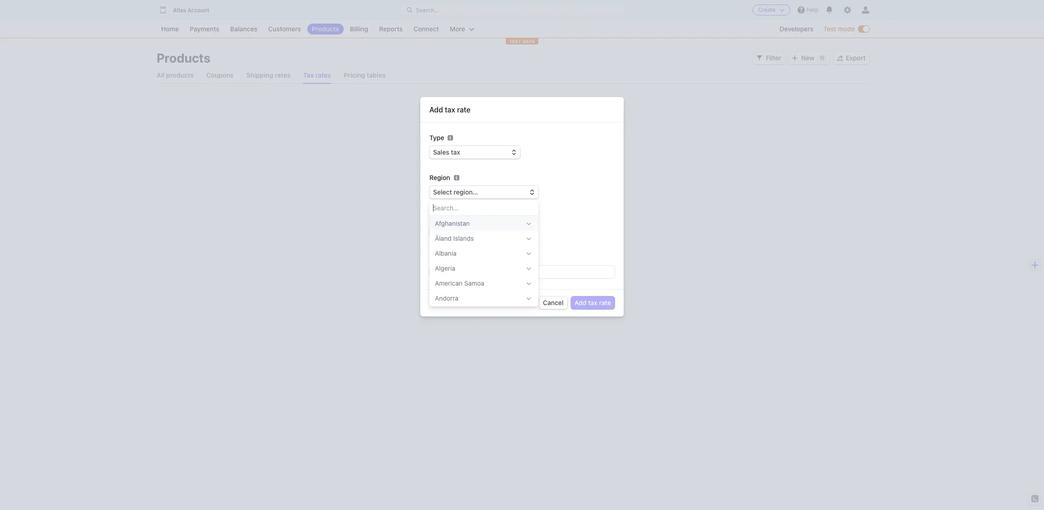Task type: vqa. For each thing, say whether or not it's contained in the screenshot.
2nd report from the bottom of the page
no



Task type: locate. For each thing, give the bounding box(es) containing it.
tax
[[445, 106, 455, 114], [496, 219, 505, 226], [454, 237, 463, 245], [472, 259, 482, 266], [560, 259, 569, 266], [588, 299, 598, 307]]

more
[[525, 237, 540, 245]]

add inside button
[[575, 299, 587, 307]]

create
[[758, 6, 776, 13]]

notifications image
[[826, 6, 833, 14]]

2 vertical spatial add
[[575, 299, 587, 307]]

add tax rate up type
[[430, 106, 471, 114]]

products
[[312, 25, 339, 33], [157, 50, 210, 65]]

0 horizontal spatial rate
[[457, 106, 471, 114]]

to
[[468, 219, 474, 226]]

test mode
[[824, 25, 855, 33]]

2 vertical spatial rate
[[599, 299, 611, 307]]

add tax rate button
[[571, 297, 615, 310]]

afghanistan
[[435, 220, 470, 228]]

add tax rate right cancel
[[575, 299, 611, 307]]

1 vertical spatial stripe
[[567, 219, 585, 226]]

1 vertical spatial add tax rate
[[575, 299, 611, 307]]

1 vertical spatial add
[[527, 259, 540, 266]]

tab list
[[157, 67, 870, 84]]

add left a
[[527, 259, 540, 266]]

åland islands
[[435, 235, 474, 242]]

list box
[[430, 216, 539, 511]]

filter
[[766, 54, 782, 62]]

Search… search field
[[402, 4, 625, 16]]

%
[[463, 228, 469, 236]]

description
[[430, 254, 464, 261]]

2 horizontal spatial rates
[[507, 219, 522, 226]]

you've activated stripe tax
[[422, 205, 538, 215]]

right
[[575, 228, 588, 235]]

add up type
[[430, 106, 443, 114]]

atlas account button
[[157, 4, 218, 16]]

svg image inside 'filter' popup button
[[757, 55, 763, 61]]

billing link
[[345, 24, 373, 35]]

more button
[[445, 24, 479, 35]]

svg image inside export 'popup button'
[[837, 55, 843, 61]]

tax rates
[[303, 71, 331, 79]]

add for add a test tax rate button
[[527, 259, 540, 266]]

afghanistan button
[[430, 216, 539, 231]]

0 horizontal spatial stripe
[[449, 228, 467, 235]]

tax rates link
[[303, 67, 331, 84]]

2 svg image from the left
[[837, 55, 843, 61]]

data
[[523, 39, 535, 44]]

rates
[[275, 71, 291, 79], [315, 71, 331, 79], [507, 219, 522, 226]]

activated
[[453, 205, 493, 215]]

svg image for export
[[837, 55, 843, 61]]

2 horizontal spatial rate
[[599, 299, 611, 307]]

shipping rates
[[246, 71, 291, 79]]

test
[[824, 25, 836, 33]]

0 vertical spatial add
[[430, 106, 443, 114]]

add right cancel
[[575, 299, 587, 307]]

region…
[[454, 188, 478, 196]]

tax left is
[[586, 219, 596, 226]]

svg image
[[757, 55, 763, 61], [837, 55, 843, 61]]

region
[[430, 174, 450, 181]]

you don't need to create tax rates manually once stripe tax is enabled. stripe tax will determine and calculate the right amount of tax automatically.
[[422, 219, 603, 245]]

0 horizontal spatial products
[[157, 50, 210, 65]]

stripe up determine
[[495, 205, 521, 215]]

stripe up the right
[[567, 219, 585, 226]]

cancel button
[[539, 297, 567, 310]]

rates for shipping rates
[[275, 71, 291, 79]]

settings
[[483, 259, 508, 266]]

add inside add a test tax rate button
[[527, 259, 540, 266]]

stripe
[[495, 205, 521, 215], [567, 219, 585, 226], [449, 228, 467, 235]]

will
[[480, 228, 490, 235]]

rates left pricing
[[315, 71, 331, 79]]

type
[[430, 134, 444, 142]]

learn more
[[507, 237, 540, 245]]

andorra button
[[430, 291, 539, 306]]

products inside products link
[[312, 25, 339, 33]]

svg image left filter
[[757, 55, 763, 61]]

products
[[166, 71, 194, 79]]

rates for tax rates
[[315, 71, 331, 79]]

test
[[546, 259, 558, 266]]

0 vertical spatial products
[[312, 25, 339, 33]]

amount
[[422, 237, 444, 245]]

atlas account
[[173, 7, 209, 14]]

1 horizontal spatial svg image
[[837, 55, 843, 61]]

home link
[[157, 24, 183, 35]]

algeria button
[[430, 261, 539, 276]]

1 horizontal spatial rates
[[315, 71, 331, 79]]

add a test tax rate button
[[515, 256, 586, 269]]

automatically.
[[464, 237, 505, 245]]

tab list containing all products
[[157, 67, 870, 84]]

2 vertical spatial stripe
[[449, 228, 467, 235]]

1 vertical spatial products
[[157, 50, 210, 65]]

reports
[[379, 25, 403, 33]]

export
[[846, 54, 866, 62]]

rate
[[457, 106, 471, 114], [571, 259, 583, 266], [599, 299, 611, 307]]

shipping
[[246, 71, 273, 79]]

1 horizontal spatial rate
[[571, 259, 583, 266]]

0 vertical spatial add tax rate
[[430, 106, 471, 114]]

0 horizontal spatial svg image
[[757, 55, 763, 61]]

1 horizontal spatial add tax rate
[[575, 299, 611, 307]]

1 svg image from the left
[[757, 55, 763, 61]]

stripe down need
[[449, 228, 467, 235]]

products left billing
[[312, 25, 339, 33]]

0 vertical spatial rate
[[457, 106, 471, 114]]

pricing
[[344, 71, 365, 79]]

1 horizontal spatial products
[[312, 25, 339, 33]]

1 horizontal spatial add
[[527, 259, 540, 266]]

add
[[430, 106, 443, 114], [527, 259, 540, 266], [575, 299, 587, 307]]

mode
[[838, 25, 855, 33]]

tax
[[303, 71, 314, 79], [523, 205, 538, 215], [586, 219, 596, 226], [468, 228, 478, 235]]

american samoa
[[435, 280, 484, 287]]

rates right shipping
[[275, 71, 291, 79]]

add a test tax rate
[[527, 259, 583, 266]]

2 horizontal spatial add
[[575, 299, 587, 307]]

your
[[457, 259, 471, 266]]

2 horizontal spatial stripe
[[567, 219, 585, 226]]

create button
[[753, 5, 791, 15]]

svg image for filter
[[757, 55, 763, 61]]

0 vertical spatial stripe
[[495, 205, 521, 215]]

manually
[[523, 219, 549, 226]]

test data
[[509, 39, 535, 44]]

required
[[450, 215, 473, 221]]

reports link
[[375, 24, 407, 35]]

payments link
[[185, 24, 224, 35]]

products up products
[[157, 50, 210, 65]]

you
[[422, 219, 433, 226]]

learn more link
[[507, 236, 548, 245]]

svg image left export
[[837, 55, 843, 61]]

tax right shipping rates
[[303, 71, 314, 79]]

balances link
[[226, 24, 262, 35]]

a
[[541, 259, 545, 266]]

% button
[[463, 226, 472, 239]]

enabled.
[[422, 228, 448, 235]]

0 horizontal spatial rates
[[275, 71, 291, 79]]

rates up determine
[[507, 219, 522, 226]]



Task type: describe. For each thing, give the bounding box(es) containing it.
test
[[509, 39, 521, 44]]

1 vertical spatial rate
[[571, 259, 583, 266]]

american samoa button
[[430, 276, 539, 291]]

add for the add tax rate button
[[575, 299, 587, 307]]

home
[[161, 25, 179, 33]]

connect
[[414, 25, 439, 33]]

learn
[[507, 237, 523, 245]]

svg image
[[792, 55, 798, 61]]

tax down to
[[468, 228, 478, 235]]

atlas
[[173, 7, 186, 14]]

billing
[[350, 25, 368, 33]]

payments
[[190, 25, 219, 33]]

configure
[[426, 259, 456, 266]]

algeria
[[435, 265, 455, 272]]

developers link
[[775, 24, 818, 35]]

0 horizontal spatial add
[[430, 106, 443, 114]]

customers link
[[264, 24, 306, 35]]

the
[[563, 228, 573, 235]]

rate
[[430, 214, 443, 221]]

åland islands button
[[430, 231, 539, 246]]

cancel
[[543, 299, 564, 307]]

add tax rate inside button
[[575, 299, 611, 307]]

0 horizontal spatial add tax rate
[[430, 106, 471, 114]]

calculate
[[535, 228, 562, 235]]

filter button
[[754, 52, 785, 64]]

new
[[802, 54, 815, 62]]

n
[[820, 54, 824, 61]]

don't
[[435, 219, 450, 226]]

all products
[[157, 71, 194, 79]]

list box containing afghanistan
[[430, 216, 539, 511]]

select region… button
[[430, 186, 539, 199]]

albania button
[[430, 246, 539, 261]]

search…
[[416, 7, 439, 13]]

coupons link
[[206, 67, 234, 84]]

albania
[[435, 250, 457, 257]]

products link
[[307, 24, 344, 35]]

connect link
[[409, 24, 444, 35]]

1 horizontal spatial stripe
[[495, 205, 521, 215]]

all
[[157, 71, 165, 79]]

determine
[[491, 228, 521, 235]]

pricing tables
[[344, 71, 386, 79]]

configure your tax settings
[[426, 259, 508, 266]]

all products link
[[157, 67, 194, 84]]

export button
[[834, 52, 870, 64]]

of
[[446, 237, 452, 245]]

coupons
[[206, 71, 234, 79]]

customers
[[268, 25, 301, 33]]

rates inside you don't need to create tax rates manually once stripe tax is enabled. stripe tax will determine and calculate the right amount of tax automatically.
[[507, 219, 522, 226]]

create
[[476, 219, 494, 226]]

tax up manually
[[523, 205, 538, 215]]

åland
[[435, 235, 452, 242]]

is
[[598, 219, 603, 226]]

configure your tax settings link
[[422, 256, 511, 269]]

balances
[[230, 25, 257, 33]]

you've
[[422, 205, 451, 215]]

tax inside tab list
[[303, 71, 314, 79]]

tables
[[367, 71, 386, 79]]

once
[[551, 219, 565, 226]]

select
[[433, 188, 452, 196]]

and
[[523, 228, 534, 235]]

pricing tables link
[[344, 67, 386, 84]]

Search… field
[[430, 201, 539, 216]]

andorra
[[435, 295, 459, 302]]

developers
[[780, 25, 814, 33]]

select region…
[[433, 188, 478, 196]]

more
[[450, 25, 465, 33]]

need
[[452, 219, 466, 226]]



